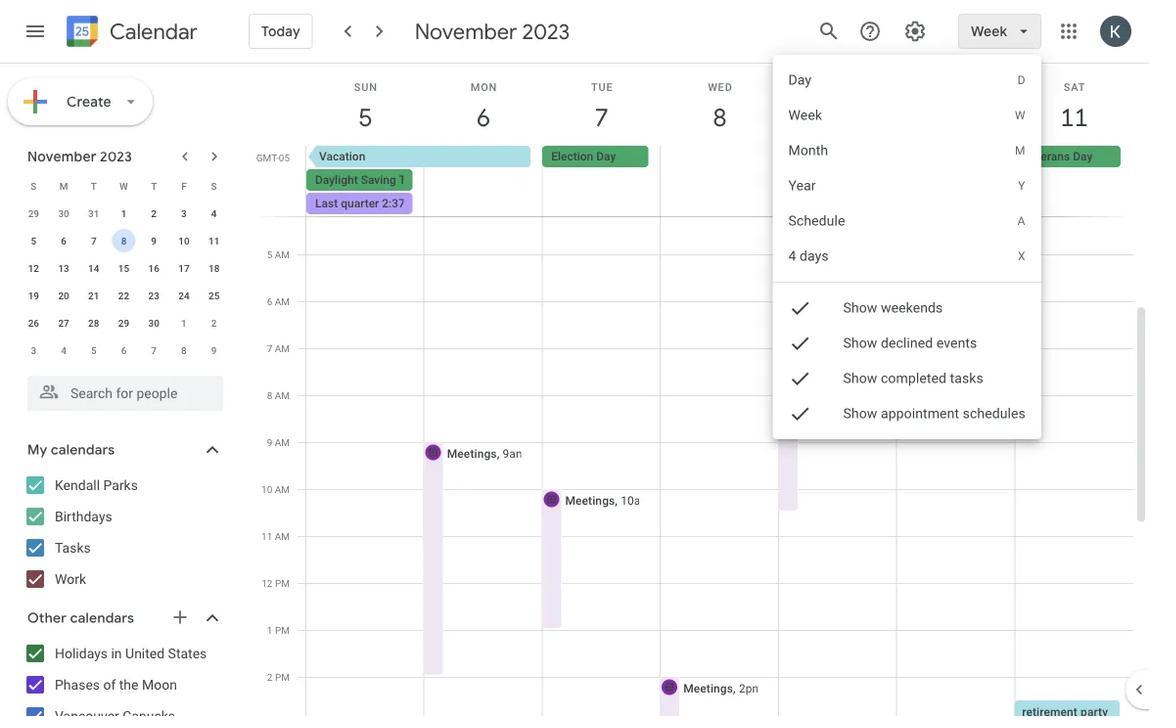Task type: describe. For each thing, give the bounding box(es) containing it.
6 link
[[461, 95, 506, 140]]

0 vertical spatial november
[[415, 18, 517, 45]]

14 element
[[82, 257, 106, 280]]

19
[[28, 290, 39, 302]]

other calendars button
[[4, 603, 243, 634]]

december 7 element
[[142, 339, 166, 362]]

week button
[[959, 8, 1042, 55]]

25 element
[[202, 284, 226, 307]]

19 element
[[22, 284, 45, 307]]

october 29 element
[[22, 202, 45, 225]]

show for show appointment schedules
[[844, 406, 878, 422]]

cell containing vacation
[[305, 146, 542, 216]]

30 for october 30 element
[[58, 208, 69, 219]]

11 for 11 am
[[261, 531, 272, 542]]

daylight saving time ends last quarter 2:37am
[[315, 173, 454, 210]]

2 check checkbox item from the top
[[773, 326, 1042, 361]]

0 vertical spatial 4
[[211, 208, 217, 219]]

31
[[88, 208, 99, 219]]

birthdays
[[55, 509, 112, 525]]

events
[[937, 335, 978, 351]]

2pm
[[739, 682, 763, 696]]

today
[[261, 23, 300, 40]]

work
[[55, 571, 86, 587]]

m for month
[[1015, 144, 1026, 158]]

23 element
[[142, 284, 166, 307]]

saving
[[361, 173, 396, 187]]

sat
[[1064, 81, 1086, 93]]

am for 5 am
[[275, 249, 290, 260]]

28 element
[[82, 311, 106, 335]]

9 for 9 am
[[267, 437, 272, 448]]

declined
[[881, 335, 933, 351]]

w inside menu item
[[1015, 109, 1026, 122]]

5 down 28 'element'
[[91, 345, 97, 356]]

pm for 12 pm
[[275, 578, 290, 589]]

, for 2pm
[[733, 682, 736, 696]]

16
[[148, 262, 159, 274]]

16 element
[[142, 257, 166, 280]]

0 horizontal spatial 2
[[151, 208, 157, 219]]

0 vertical spatial 9
[[151, 235, 157, 247]]

completed
[[881, 371, 947, 387]]

15
[[118, 262, 129, 274]]

20 element
[[52, 284, 75, 307]]

veterans for veterans day
[[1023, 150, 1070, 163]]

9 am
[[267, 437, 290, 448]]

mon 6
[[471, 81, 498, 134]]

row containing 3
[[19, 337, 229, 364]]

0 vertical spatial 11
[[1059, 101, 1087, 134]]

1 check checkbox item from the top
[[773, 291, 1042, 326]]

7 inside "december 7" element
[[151, 345, 157, 356]]

1 for 1 pm
[[267, 625, 273, 636]]

schedules
[[963, 406, 1026, 422]]

2:37am
[[382, 197, 422, 210]]

23
[[148, 290, 159, 302]]

, for 8am
[[852, 400, 854, 414]]

holidays in united states
[[55, 646, 207, 662]]

24
[[178, 290, 190, 302]]

y
[[1019, 179, 1026, 193]]

12 for 12
[[28, 262, 39, 274]]

18
[[208, 262, 220, 274]]

sat 11
[[1059, 81, 1087, 134]]

8 inside december 8 element
[[181, 345, 187, 356]]

2 pm
[[267, 672, 290, 683]]

weekends
[[881, 300, 943, 316]]

12 element
[[22, 257, 45, 280]]

kendall
[[55, 477, 100, 493]]

21 element
[[82, 284, 106, 307]]

show weekends
[[844, 300, 943, 316]]

7 inside tue 7
[[594, 101, 608, 134]]

17 element
[[172, 257, 196, 280]]

1 pm
[[267, 625, 290, 636]]

21
[[88, 290, 99, 302]]

27 element
[[52, 311, 75, 335]]

schedule menu item
[[773, 204, 1042, 239]]

show for show completed tasks
[[844, 371, 878, 387]]

day for veterans day
[[1073, 150, 1093, 163]]

election day
[[551, 150, 616, 163]]

8am
[[857, 400, 881, 414]]

11 link
[[1052, 95, 1097, 140]]

1 vertical spatial november
[[27, 148, 96, 165]]

pm for 2 pm
[[275, 672, 290, 683]]

meetings , 2pm
[[683, 682, 763, 696]]

schedule
[[789, 213, 845, 229]]

mon
[[471, 81, 498, 93]]

day for election day
[[596, 150, 616, 163]]

, for 9am
[[497, 447, 500, 461]]

meetings , 8am
[[802, 400, 881, 414]]

day for veterans day (substitute)
[[955, 150, 975, 163]]

3 inside the december 3 element
[[31, 345, 36, 356]]

my
[[27, 442, 47, 459]]

of
[[103, 677, 116, 693]]

today button
[[249, 8, 313, 55]]

other calendars
[[27, 610, 134, 628]]

month menu item
[[773, 133, 1042, 168]]

0 horizontal spatial 1
[[121, 208, 127, 219]]

sun 5
[[354, 81, 378, 134]]

9am
[[503, 447, 526, 461]]

tasks
[[950, 371, 984, 387]]

8 cell
[[109, 227, 139, 255]]

grid containing 5
[[251, 20, 1149, 718]]

w inside november 2023 grid
[[120, 180, 128, 192]]

month
[[789, 142, 829, 159]]

kendall parks
[[55, 477, 138, 493]]

6 inside mon 6
[[475, 101, 489, 134]]

show declined events
[[844, 335, 978, 351]]

show for show declined events
[[844, 335, 878, 351]]

row containing meetings
[[298, 20, 1134, 718]]

main drawer image
[[23, 20, 47, 43]]

8 inside wed 8
[[712, 101, 726, 134]]

veterans for veterans day (substitute)
[[905, 150, 952, 163]]

moon
[[142, 677, 177, 693]]

24 element
[[172, 284, 196, 307]]

week inside week dropdown button
[[971, 23, 1007, 40]]

6 up 13 "element"
[[61, 235, 66, 247]]

13 element
[[52, 257, 75, 280]]

daylight
[[315, 173, 358, 187]]

6 down '5 am'
[[267, 296, 272, 307]]

veterans day (substitute) button
[[897, 146, 1039, 167]]

row containing 29
[[19, 200, 229, 227]]

week inside week menu item
[[789, 107, 823, 123]]

am for 11 am
[[275, 531, 290, 542]]

(substitute)
[[978, 150, 1039, 163]]

phases of the moon
[[55, 677, 177, 693]]

, for 10am
[[615, 494, 618, 508]]

calendar heading
[[106, 18, 198, 46]]

18 element
[[202, 257, 226, 280]]

election
[[551, 150, 594, 163]]

vacation
[[319, 150, 365, 163]]

show completed tasks
[[844, 371, 984, 387]]

tue
[[591, 81, 613, 93]]

holidays
[[55, 646, 108, 662]]

wed
[[708, 81, 733, 93]]

7 am
[[267, 343, 290, 354]]

wed 8
[[708, 81, 733, 134]]

sun
[[354, 81, 378, 93]]

my calendars button
[[4, 435, 243, 466]]

meetings for meetings , 8am
[[802, 400, 852, 414]]

2 t from the left
[[151, 180, 157, 192]]

year
[[789, 178, 816, 194]]

17
[[178, 262, 190, 274]]

5 am
[[267, 249, 290, 260]]

tue 7
[[591, 81, 613, 134]]

2 for december 2 element
[[211, 317, 217, 329]]

0 vertical spatial 3
[[181, 208, 187, 219]]



Task type: locate. For each thing, give the bounding box(es) containing it.
0 horizontal spatial 12
[[28, 262, 39, 274]]

10am
[[621, 494, 651, 508]]

menu containing check
[[773, 55, 1042, 440]]

row containing 5
[[19, 227, 229, 255]]

10 up 17
[[178, 235, 190, 247]]

0 vertical spatial m
[[1015, 144, 1026, 158]]

calendars
[[51, 442, 115, 459], [70, 610, 134, 628]]

1 horizontal spatial 2
[[211, 317, 217, 329]]

t up "october 31" element
[[91, 180, 97, 192]]

22 element
[[112, 284, 136, 307]]

november 2023 grid
[[19, 172, 229, 364]]

30 inside 30 element
[[148, 317, 159, 329]]

None search field
[[0, 368, 243, 411]]

1 inside grid
[[267, 625, 273, 636]]

0 horizontal spatial november
[[27, 148, 96, 165]]

1 vertical spatial 30
[[148, 317, 159, 329]]

support image
[[859, 20, 882, 43]]

9 up 10 am
[[267, 437, 272, 448]]

1 horizontal spatial s
[[211, 180, 217, 192]]

cell
[[306, 20, 425, 718], [423, 20, 543, 718], [541, 20, 661, 718], [659, 20, 779, 718], [777, 20, 897, 718], [897, 20, 1015, 718], [1015, 20, 1134, 718], [305, 146, 542, 216], [424, 146, 543, 216], [661, 146, 779, 216], [779, 146, 897, 216]]

2 show from the top
[[844, 335, 878, 351]]

0 vertical spatial pm
[[275, 578, 290, 589]]

2 vertical spatial 9
[[267, 437, 272, 448]]

parks
[[103, 477, 138, 493]]

1 vertical spatial 2
[[211, 317, 217, 329]]

0 vertical spatial week
[[971, 23, 1007, 40]]

1 vertical spatial 12
[[262, 578, 273, 589]]

grid
[[251, 20, 1149, 718]]

1 horizontal spatial 2023
[[522, 18, 570, 45]]

pm up 1 pm
[[275, 578, 290, 589]]

11 up 18
[[208, 235, 220, 247]]

8 down the wed
[[712, 101, 726, 134]]

3 check from the top
[[789, 367, 812, 391]]

phases
[[55, 677, 100, 693]]

10 up 11 am at the left bottom of the page
[[261, 484, 272, 495]]

3 check checkbox item from the top
[[773, 361, 1042, 397]]

m for s
[[59, 180, 68, 192]]

1 vertical spatial 9
[[211, 345, 217, 356]]

0 horizontal spatial 2023
[[100, 148, 132, 165]]

add other calendars image
[[170, 608, 190, 628]]

check for show completed tasks
[[789, 367, 812, 391]]

0 horizontal spatial w
[[120, 180, 128, 192]]

7 up 14 element
[[91, 235, 97, 247]]

8 down december 1 element
[[181, 345, 187, 356]]

veterans
[[905, 150, 952, 163], [1023, 150, 1070, 163]]

0 horizontal spatial veterans
[[905, 150, 952, 163]]

27
[[58, 317, 69, 329]]

1 show from the top
[[844, 300, 878, 316]]

10 element
[[172, 229, 196, 253]]

w down d
[[1015, 109, 1026, 122]]

1 pm from the top
[[275, 578, 290, 589]]

ends
[[428, 173, 454, 187]]

day menu item
[[773, 63, 1042, 98]]

week
[[971, 23, 1007, 40], [789, 107, 823, 123]]

2 vertical spatial pm
[[275, 672, 290, 683]]

13
[[58, 262, 69, 274]]

election day button
[[542, 146, 649, 167]]

m inside november 2023 grid
[[59, 180, 68, 192]]

0 horizontal spatial 29
[[28, 208, 39, 219]]

2 for 2 pm
[[267, 672, 273, 683]]

2 horizontal spatial 4
[[789, 248, 797, 264]]

meetings for meetings , 10am
[[565, 494, 615, 508]]

am up 8 am
[[275, 343, 290, 354]]

0 vertical spatial november 2023
[[415, 18, 570, 45]]

1 horizontal spatial m
[[1015, 144, 1026, 158]]

, left 2pm at the right of page
[[733, 682, 736, 696]]

row containing vacation
[[298, 146, 1149, 216]]

15 element
[[112, 257, 136, 280]]

1 down '12 pm'
[[267, 625, 273, 636]]

0 vertical spatial w
[[1015, 109, 1026, 122]]

2023
[[522, 18, 570, 45], [100, 148, 132, 165]]

2 horizontal spatial 11
[[1059, 101, 1087, 134]]

10 am
[[261, 484, 290, 495]]

, left 10am
[[615, 494, 618, 508]]

s
[[31, 180, 37, 192], [211, 180, 217, 192]]

veterans inside cell
[[905, 150, 952, 163]]

december 8 element
[[172, 339, 196, 362]]

8 am
[[267, 390, 290, 401]]

day
[[789, 72, 812, 88], [596, 150, 616, 163], [955, 150, 975, 163], [1073, 150, 1093, 163]]

create
[[67, 93, 111, 111]]

1 horizontal spatial 11
[[261, 531, 272, 542]]

m
[[1015, 144, 1026, 158], [59, 180, 68, 192]]

day inside day menu item
[[789, 72, 812, 88]]

check checkbox item down the declined
[[773, 361, 1042, 397]]

gmt-05
[[256, 152, 290, 163]]

1 up '8' cell
[[121, 208, 127, 219]]

29 for october 29 element
[[28, 208, 39, 219]]

1 horizontal spatial november
[[415, 18, 517, 45]]

2 horizontal spatial 2
[[267, 672, 273, 683]]

1 down 24 element
[[181, 317, 187, 329]]

days
[[800, 248, 829, 264]]

check
[[789, 297, 812, 320], [789, 332, 812, 355], [789, 367, 812, 391], [789, 402, 812, 426]]

settings menu image
[[904, 20, 927, 43]]

11 am
[[261, 531, 290, 542]]

4 for 4 days
[[789, 248, 797, 264]]

4 inside december 4 element
[[61, 345, 66, 356]]

check checkbox item down "show completed tasks"
[[773, 397, 1042, 432]]

meetings , 9am
[[447, 447, 526, 461]]

w up '8' cell
[[120, 180, 128, 192]]

3
[[181, 208, 187, 219], [31, 345, 36, 356]]

create button
[[8, 78, 153, 125]]

december 6 element
[[112, 339, 136, 362]]

29
[[28, 208, 39, 219], [118, 317, 129, 329]]

other calendars list
[[4, 638, 243, 718]]

12 down 11 am at the left bottom of the page
[[262, 578, 273, 589]]

check for show weekends
[[789, 297, 812, 320]]

11 inside november 2023 grid
[[208, 235, 220, 247]]

in
[[111, 646, 122, 662]]

row
[[298, 20, 1134, 718], [298, 146, 1149, 216], [19, 172, 229, 200], [19, 200, 229, 227], [19, 227, 229, 255], [19, 255, 229, 282], [19, 282, 229, 309], [19, 309, 229, 337], [19, 337, 229, 364]]

4 days menu item
[[773, 239, 1042, 274]]

30
[[58, 208, 69, 219], [148, 317, 159, 329]]

5 down october 29 element
[[31, 235, 36, 247]]

show left appointment
[[844, 406, 878, 422]]

check for show appointment schedules
[[789, 402, 812, 426]]

0 vertical spatial 29
[[28, 208, 39, 219]]

2 horizontal spatial 9
[[267, 437, 272, 448]]

1 horizontal spatial week
[[971, 23, 1007, 40]]

row group containing 29
[[19, 200, 229, 364]]

week menu item
[[773, 98, 1042, 133]]

3 down 26 element
[[31, 345, 36, 356]]

26
[[28, 317, 39, 329]]

am down 9 am
[[275, 484, 290, 495]]

1 for december 1 element
[[181, 317, 187, 329]]

9 down december 2 element
[[211, 345, 217, 356]]

0 vertical spatial 2023
[[522, 18, 570, 45]]

veterans day (substitute)
[[905, 150, 1039, 163]]

december 3 element
[[22, 339, 45, 362]]

3 show from the top
[[844, 371, 878, 387]]

0 vertical spatial 10
[[178, 235, 190, 247]]

0 horizontal spatial 9
[[151, 235, 157, 247]]

day up month
[[789, 72, 812, 88]]

meetings left 2pm at the right of page
[[683, 682, 733, 696]]

1 t from the left
[[91, 180, 97, 192]]

1 vertical spatial w
[[120, 180, 128, 192]]

1 horizontal spatial t
[[151, 180, 157, 192]]

veterans day button
[[1015, 146, 1121, 167]]

am down '5 am'
[[275, 296, 290, 307]]

tasks
[[55, 540, 91, 556]]

30 inside october 30 element
[[58, 208, 69, 219]]

am
[[275, 249, 290, 260], [275, 296, 290, 307], [275, 343, 290, 354], [275, 390, 290, 401], [275, 437, 290, 448], [275, 484, 290, 495], [275, 531, 290, 542]]

5 inside sun 5
[[357, 101, 371, 134]]

7 link
[[579, 95, 624, 140]]

my calendars
[[27, 442, 115, 459]]

1 vertical spatial 11
[[208, 235, 220, 247]]

11 down sat
[[1059, 101, 1087, 134]]

5 am from the top
[[275, 437, 290, 448]]

december 1 element
[[172, 311, 196, 335]]

10 inside grid
[[261, 484, 272, 495]]

12
[[28, 262, 39, 274], [262, 578, 273, 589]]

1 check from the top
[[789, 297, 812, 320]]

calendar element
[[63, 12, 198, 55]]

30 right october 29 element
[[58, 208, 69, 219]]

calendar
[[110, 18, 198, 46]]

2 up 16 element
[[151, 208, 157, 219]]

december 9 element
[[202, 339, 226, 362]]

meetings , 10am
[[565, 494, 651, 508]]

am up 9 am
[[275, 390, 290, 401]]

am for 10 am
[[275, 484, 290, 495]]

29 inside 29 element
[[118, 317, 129, 329]]

12 up 19
[[28, 262, 39, 274]]

1 horizontal spatial 4
[[211, 208, 217, 219]]

1 horizontal spatial 29
[[118, 317, 129, 329]]

, left 8am
[[852, 400, 854, 414]]

november 2023 down create dropdown button
[[27, 148, 132, 165]]

3 am from the top
[[275, 343, 290, 354]]

6 down 29 element
[[121, 345, 127, 356]]

november up mon
[[415, 18, 517, 45]]

1 vertical spatial 4
[[789, 248, 797, 264]]

2 am from the top
[[275, 296, 290, 307]]

time
[[399, 173, 426, 187]]

12 pm
[[262, 578, 290, 589]]

week up month
[[789, 107, 823, 123]]

12 inside november 2023 grid
[[28, 262, 39, 274]]

30 for 30 element
[[148, 317, 159, 329]]

0 vertical spatial 30
[[58, 208, 69, 219]]

m up "y"
[[1015, 144, 1026, 158]]

10 inside november 2023 grid
[[178, 235, 190, 247]]

1 horizontal spatial 1
[[181, 317, 187, 329]]

1 vertical spatial 3
[[31, 345, 36, 356]]

8 inside cell
[[121, 235, 127, 247]]

day inside veterans day (substitute) button
[[955, 150, 975, 163]]

2 pm from the top
[[275, 625, 290, 636]]

4 am from the top
[[275, 390, 290, 401]]

1 vertical spatial november 2023
[[27, 148, 132, 165]]

1 s from the left
[[31, 180, 37, 192]]

f
[[181, 180, 187, 192]]

t
[[91, 180, 97, 192], [151, 180, 157, 192]]

states
[[168, 646, 207, 662]]

29 down '22' on the top of the page
[[118, 317, 129, 329]]

show up 8am
[[844, 371, 878, 387]]

4 down 27 element
[[61, 345, 66, 356]]

20
[[58, 290, 69, 302]]

14
[[88, 262, 99, 274]]

am for 6 am
[[275, 296, 290, 307]]

am for 8 am
[[275, 390, 290, 401]]

week right settings menu icon
[[971, 23, 1007, 40]]

menu
[[773, 55, 1042, 440]]

calendars for my calendars
[[51, 442, 115, 459]]

show left weekends
[[844, 300, 878, 316]]

0 vertical spatial calendars
[[51, 442, 115, 459]]

veterans up year menu item
[[905, 150, 952, 163]]

check checkbox item up the declined
[[773, 291, 1042, 326]]

Search for people text field
[[39, 376, 211, 411]]

calendars for other calendars
[[70, 610, 134, 628]]

11 for 11 element
[[208, 235, 220, 247]]

8 link
[[698, 95, 743, 140]]

row containing 26
[[19, 309, 229, 337]]

4 left days
[[789, 248, 797, 264]]

8 up 15 element
[[121, 235, 127, 247]]

1 horizontal spatial 9
[[211, 345, 217, 356]]

4 show from the top
[[844, 406, 878, 422]]

0 vertical spatial 2
[[151, 208, 157, 219]]

0 vertical spatial 1
[[121, 208, 127, 219]]

t left f
[[151, 180, 157, 192]]

1 vertical spatial 1
[[181, 317, 187, 329]]

am for 9 am
[[275, 437, 290, 448]]

9 up 16 element
[[151, 235, 157, 247]]

calendars inside dropdown button
[[70, 610, 134, 628]]

1 vertical spatial 10
[[261, 484, 272, 495]]

meetings left 8am
[[802, 400, 852, 414]]

row group
[[19, 200, 229, 364]]

december 2 element
[[202, 311, 226, 335]]

0 horizontal spatial t
[[91, 180, 97, 192]]

4 up 11 element
[[211, 208, 217, 219]]

2 check from the top
[[789, 332, 812, 355]]

25
[[208, 290, 220, 302]]

29 left october 30 element
[[28, 208, 39, 219]]

appointment
[[881, 406, 960, 422]]

am up '12 pm'
[[275, 531, 290, 542]]

8 up 9 am
[[267, 390, 272, 401]]

1 vertical spatial pm
[[275, 625, 290, 636]]

7 down the 6 am
[[267, 343, 272, 354]]

pm for 1 pm
[[275, 625, 290, 636]]

2 vertical spatial 2
[[267, 672, 273, 683]]

30 down 23
[[148, 317, 159, 329]]

9 inside grid
[[267, 437, 272, 448]]

10 for 10 am
[[261, 484, 272, 495]]

meetings for meetings , 2pm
[[683, 682, 733, 696]]

row inside grid
[[298, 146, 1149, 216]]

check for show declined events
[[789, 332, 812, 355]]

row containing s
[[19, 172, 229, 200]]

0 horizontal spatial 3
[[31, 345, 36, 356]]

gmt-
[[256, 152, 279, 163]]

veterans up "y"
[[1023, 150, 1070, 163]]

05
[[279, 152, 290, 163]]

1 vertical spatial calendars
[[70, 610, 134, 628]]

check checkbox item up "show completed tasks"
[[773, 326, 1042, 361]]

row containing 19
[[19, 282, 229, 309]]

6 down mon
[[475, 101, 489, 134]]

7 down "tue"
[[594, 101, 608, 134]]

2 down 1 pm
[[267, 672, 273, 683]]

day right election
[[596, 150, 616, 163]]

0 horizontal spatial 11
[[208, 235, 220, 247]]

7 down 30 element
[[151, 345, 157, 356]]

29 inside october 29 element
[[28, 208, 39, 219]]

calendars up in
[[70, 610, 134, 628]]

row containing 12
[[19, 255, 229, 282]]

8
[[712, 101, 726, 134], [121, 235, 127, 247], [181, 345, 187, 356], [267, 390, 272, 401]]

11 down 10 am
[[261, 531, 272, 542]]

2 vertical spatial 1
[[267, 625, 273, 636]]

1 horizontal spatial w
[[1015, 109, 1026, 122]]

other
[[27, 610, 67, 628]]

12 for 12 pm
[[262, 578, 273, 589]]

s up october 29 element
[[31, 180, 37, 192]]

meetings for meetings , 9am
[[447, 447, 497, 461]]

2 horizontal spatial 1
[[267, 625, 273, 636]]

m inside month "menu item"
[[1015, 144, 1026, 158]]

pm up 2 pm
[[275, 625, 290, 636]]

10
[[178, 235, 190, 247], [261, 484, 272, 495]]

veterans day (substitute) cell
[[897, 146, 1039, 167]]

show left the declined
[[844, 335, 878, 351]]

10 for 10
[[178, 235, 190, 247]]

0 horizontal spatial 10
[[178, 235, 190, 247]]

november 2023 up mon
[[415, 18, 570, 45]]

0 horizontal spatial s
[[31, 180, 37, 192]]

november up october 30 element
[[27, 148, 96, 165]]

am down 8 am
[[275, 437, 290, 448]]

1 horizontal spatial 3
[[181, 208, 187, 219]]

0 horizontal spatial m
[[59, 180, 68, 192]]

year menu item
[[773, 168, 1042, 204]]

3 pm from the top
[[275, 672, 290, 683]]

meetings left 9am at the left
[[447, 447, 497, 461]]

am for 7 am
[[275, 343, 290, 354]]

2 down 25 element
[[211, 317, 217, 329]]

x
[[1018, 250, 1026, 263]]

show appointment schedules
[[844, 406, 1026, 422]]

day inside election day 'button'
[[596, 150, 616, 163]]

11 element
[[202, 229, 226, 253]]

1 horizontal spatial 30
[[148, 317, 159, 329]]

check checkbox item
[[773, 291, 1042, 326], [773, 326, 1042, 361], [773, 361, 1042, 397], [773, 397, 1042, 432]]

2 s from the left
[[211, 180, 217, 192]]

4 for december 4 element
[[61, 345, 66, 356]]

5 up the 6 am
[[267, 249, 272, 260]]

my calendars list
[[4, 470, 243, 595]]

day inside the "veterans day" button
[[1073, 150, 1093, 163]]

22
[[118, 290, 129, 302]]

vacation button
[[305, 146, 531, 167]]

october 30 element
[[52, 202, 75, 225]]

7 am from the top
[[275, 531, 290, 542]]

1 vertical spatial m
[[59, 180, 68, 192]]

4 inside 4 days menu item
[[789, 248, 797, 264]]

december 4 element
[[52, 339, 75, 362]]

0 vertical spatial 12
[[28, 262, 39, 274]]

veterans day
[[1023, 150, 1093, 163]]

october 31 element
[[82, 202, 106, 225]]

am up the 6 am
[[275, 249, 290, 260]]

m up october 30 element
[[59, 180, 68, 192]]

9 for december 9 element
[[211, 345, 217, 356]]

december 5 element
[[82, 339, 106, 362]]

0 horizontal spatial 30
[[58, 208, 69, 219]]

3 down f
[[181, 208, 187, 219]]

26 element
[[22, 311, 45, 335]]

calendars up kendall
[[51, 442, 115, 459]]

30 element
[[142, 311, 166, 335]]

meetings
[[802, 400, 852, 414], [447, 447, 497, 461], [565, 494, 615, 508], [683, 682, 733, 696]]

0 horizontal spatial november 2023
[[27, 148, 132, 165]]

2 vertical spatial 11
[[261, 531, 272, 542]]

the
[[119, 677, 139, 693]]

november 2023
[[415, 18, 570, 45], [27, 148, 132, 165]]

pm down 1 pm
[[275, 672, 290, 683]]

day down 11 "link"
[[1073, 150, 1093, 163]]

5 link
[[343, 95, 388, 140]]

daylight saving time ends button
[[306, 169, 454, 191]]

1 horizontal spatial 10
[[261, 484, 272, 495]]

5 down the sun
[[357, 101, 371, 134]]

4 days
[[789, 248, 829, 264]]

4 check from the top
[[789, 402, 812, 426]]

1 veterans from the left
[[905, 150, 952, 163]]

0 horizontal spatial week
[[789, 107, 823, 123]]

meetings left 10am
[[565, 494, 615, 508]]

1 vertical spatial 2023
[[100, 148, 132, 165]]

1 vertical spatial 29
[[118, 317, 129, 329]]

2 veterans from the left
[[1023, 150, 1070, 163]]

1 am from the top
[[275, 249, 290, 260]]

1
[[121, 208, 127, 219], [181, 317, 187, 329], [267, 625, 273, 636]]

s right f
[[211, 180, 217, 192]]

6 am from the top
[[275, 484, 290, 495]]

0 horizontal spatial 4
[[61, 345, 66, 356]]

1 horizontal spatial november 2023
[[415, 18, 570, 45]]

calendars inside dropdown button
[[51, 442, 115, 459]]

, left 9am at the left
[[497, 447, 500, 461]]

day left "(substitute)"
[[955, 150, 975, 163]]

1 horizontal spatial 12
[[262, 578, 273, 589]]

6 am
[[267, 296, 290, 307]]

1 horizontal spatial veterans
[[1023, 150, 1070, 163]]

1 vertical spatial week
[[789, 107, 823, 123]]

6
[[475, 101, 489, 134], [61, 235, 66, 247], [267, 296, 272, 307], [121, 345, 127, 356]]

4 check checkbox item from the top
[[773, 397, 1042, 432]]

29 for 29 element
[[118, 317, 129, 329]]

united
[[125, 646, 165, 662]]

show for show weekends
[[844, 300, 878, 316]]

2 vertical spatial 4
[[61, 345, 66, 356]]

29 element
[[112, 311, 136, 335]]



Task type: vqa. For each thing, say whether or not it's contained in the screenshot.


